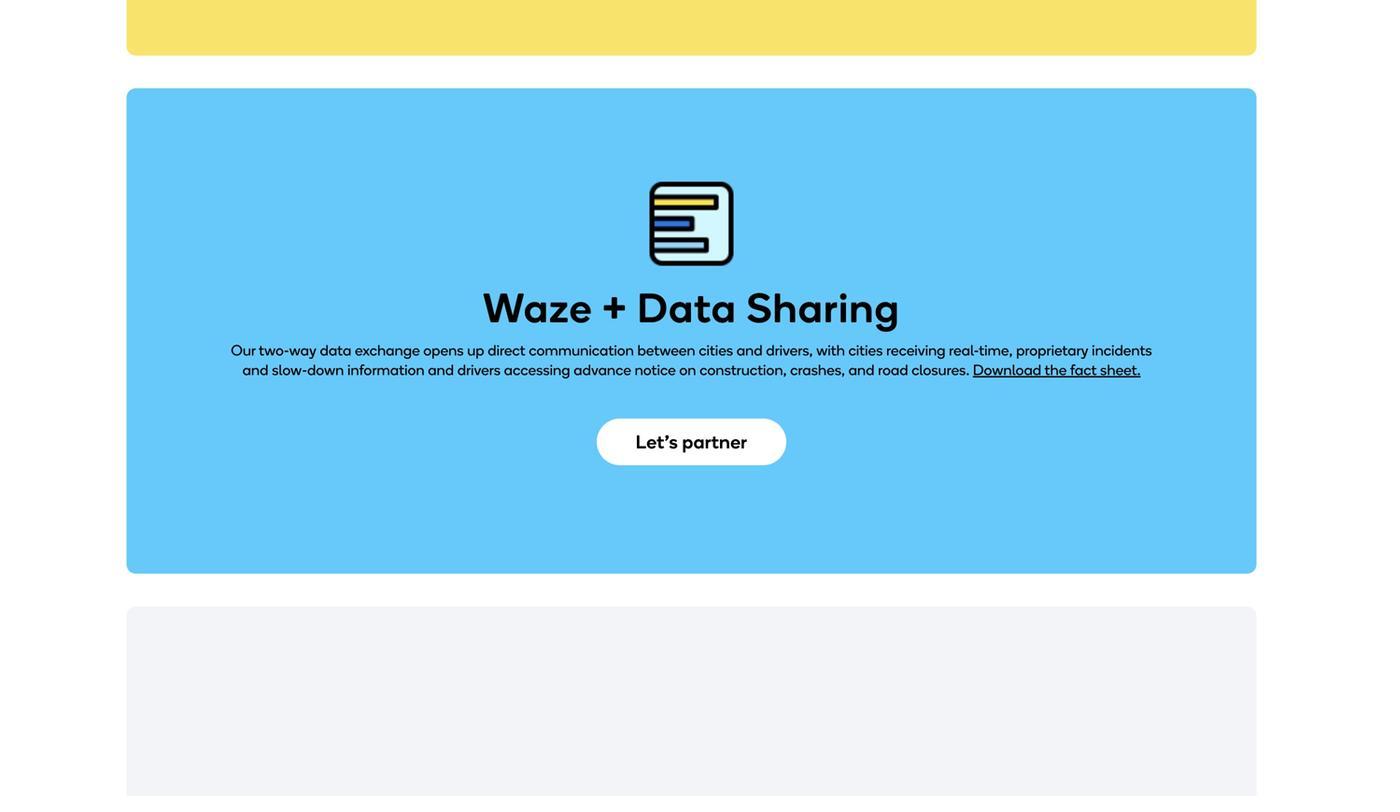 Task type: vqa. For each thing, say whether or not it's contained in the screenshot.
PROPRIETARY
yes



Task type: describe. For each thing, give the bounding box(es) containing it.
sharing
[[747, 283, 900, 333]]

direct
[[488, 342, 526, 359]]

up
[[467, 342, 485, 359]]

partner
[[683, 430, 748, 453]]

fact
[[1071, 361, 1097, 379]]

construction,
[[700, 361, 787, 379]]

proprietary
[[1017, 342, 1089, 359]]

let's partner
[[636, 430, 748, 453]]

waze
[[483, 283, 593, 333]]

and down our
[[243, 361, 269, 379]]

and up construction,
[[737, 342, 763, 359]]

data
[[320, 342, 352, 359]]

communication
[[529, 342, 634, 359]]

information
[[348, 361, 425, 379]]

on
[[680, 361, 697, 379]]

opens
[[423, 342, 464, 359]]

and left road
[[849, 361, 875, 379]]

sheet.
[[1101, 361, 1141, 379]]

between
[[638, 342, 696, 359]]

let's
[[636, 430, 678, 453]]

let's partner link
[[597, 418, 787, 465]]

+
[[603, 283, 628, 333]]

our two-way data exchange opens up direct communication between cities and drivers, with cities receiving real-time, proprietary incidents and slow-down information and drivers accessing advance notice on construction, crashes, and road closures.
[[231, 342, 1153, 379]]

accessing
[[504, 361, 571, 379]]



Task type: locate. For each thing, give the bounding box(es) containing it.
download the fact sheet. link
[[973, 361, 1141, 379]]

cities up road
[[849, 342, 883, 359]]

road
[[878, 361, 909, 379]]

way
[[289, 342, 317, 359]]

real-
[[949, 342, 979, 359]]

download the fact sheet.
[[973, 361, 1141, 379]]

advance
[[574, 361, 632, 379]]

time,
[[979, 342, 1013, 359]]

our
[[231, 342, 256, 359]]

down
[[307, 361, 344, 379]]

drivers,
[[766, 342, 813, 359]]

download
[[973, 361, 1042, 379]]

0 horizontal spatial cities
[[699, 342, 733, 359]]

crashes,
[[791, 361, 845, 379]]

the
[[1045, 361, 1067, 379]]

waze + data sharing
[[483, 283, 900, 333]]

and
[[737, 342, 763, 359], [243, 361, 269, 379], [428, 361, 454, 379], [849, 361, 875, 379]]

data
[[638, 283, 737, 333]]

cities up construction,
[[699, 342, 733, 359]]

2 cities from the left
[[849, 342, 883, 359]]

incidents
[[1092, 342, 1153, 359]]

1 horizontal spatial cities
[[849, 342, 883, 359]]

drivers
[[458, 361, 501, 379]]

receiving
[[887, 342, 946, 359]]

exchange
[[355, 342, 420, 359]]

and down opens
[[428, 361, 454, 379]]

1 cities from the left
[[699, 342, 733, 359]]

with
[[817, 342, 845, 359]]

notice
[[635, 361, 676, 379]]

closures.
[[912, 361, 970, 379]]

two-
[[259, 342, 289, 359]]

cities
[[699, 342, 733, 359], [849, 342, 883, 359]]

slow-
[[272, 361, 307, 379]]



